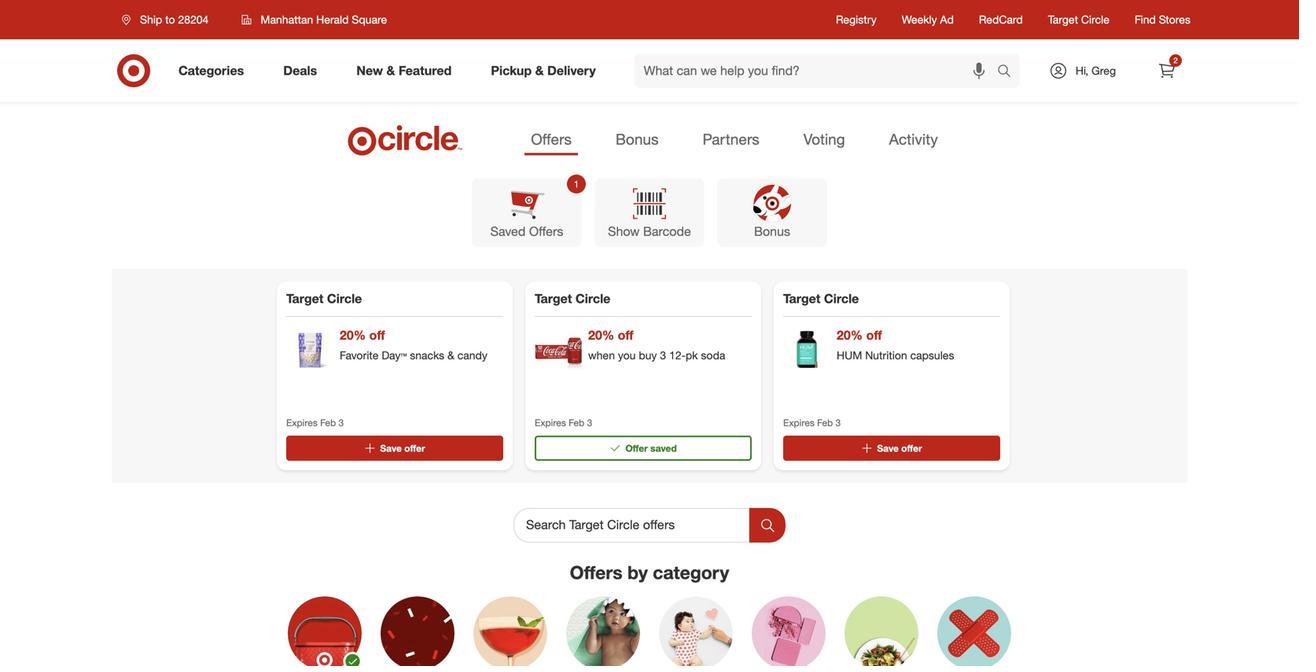 Task type: locate. For each thing, give the bounding box(es) containing it.
save offer for 20% off favorite day™ snacks & candy
[[380, 442, 425, 454]]

2 save offer from the left
[[878, 442, 923, 454]]

2 save from the left
[[878, 442, 899, 454]]

offers link
[[525, 125, 578, 155]]

0 horizontal spatial save offer
[[380, 442, 425, 454]]

off up nutrition at the right bottom
[[867, 328, 882, 343]]

20% off when you buy 3 12-pk soda
[[589, 328, 726, 362]]

off inside 20% off hum nutrition capsules
[[867, 328, 882, 343]]

bonus link
[[610, 125, 665, 155]]

off for 20% off hum nutrition capsules
[[867, 328, 882, 343]]

stores
[[1160, 13, 1191, 26]]

save for 20% off hum nutrition capsules
[[878, 442, 899, 454]]

feb for 20% off favorite day™ snacks & candy
[[320, 417, 336, 429]]

off
[[369, 328, 385, 343], [618, 328, 634, 343], [867, 328, 882, 343]]

target for 20% off favorite day™ snacks & candy
[[286, 291, 324, 306]]

expires feb 3 for 20% off favorite day™ snacks & candy
[[286, 417, 344, 429]]

hum
[[837, 348, 863, 362]]

feb down 20% off favorite day™ snacks & candy image
[[320, 417, 336, 429]]

expires feb 3
[[286, 417, 344, 429], [535, 417, 593, 429], [784, 417, 841, 429]]

1 horizontal spatial expires
[[535, 417, 566, 429]]

0 vertical spatial offers
[[531, 130, 572, 148]]

off inside 20% off when you buy 3 12-pk soda
[[618, 328, 634, 343]]

1 offer from the left
[[405, 442, 425, 454]]

find
[[1135, 13, 1157, 26]]

0 horizontal spatial offer
[[405, 442, 425, 454]]

20% up favorite at the bottom left of page
[[340, 328, 366, 343]]

3 down favorite at the bottom left of page
[[339, 417, 344, 429]]

2 20% from the left
[[589, 328, 615, 343]]

0 horizontal spatial bonus
[[616, 130, 659, 148]]

target
[[1049, 13, 1079, 26], [286, 291, 324, 306], [535, 291, 572, 306], [784, 291, 821, 306]]

feb
[[320, 417, 336, 429], [569, 417, 585, 429], [818, 417, 833, 429]]

0 horizontal spatial &
[[387, 63, 395, 78]]

3 expires from the left
[[784, 417, 815, 429]]

1 vertical spatial offers
[[529, 224, 564, 239]]

candy
[[458, 348, 488, 362]]

circle up favorite at the bottom left of page
[[327, 291, 362, 306]]

show
[[608, 224, 640, 239]]

1 horizontal spatial offer
[[902, 442, 923, 454]]

& inside the 20% off favorite day™ snacks & candy
[[448, 348, 455, 362]]

nutrition
[[866, 348, 908, 362]]

1 vertical spatial bonus
[[755, 224, 791, 239]]

1
[[574, 178, 579, 190]]

target inside "target circle" link
[[1049, 13, 1079, 26]]

save
[[380, 442, 402, 454], [878, 442, 899, 454]]

1 horizontal spatial 20%
[[589, 328, 615, 343]]

target up 20% off hum nutrition capsules image
[[784, 291, 821, 306]]

you
[[618, 348, 636, 362]]

1 horizontal spatial save
[[878, 442, 899, 454]]

None text field
[[514, 508, 750, 543]]

offer saved
[[626, 442, 677, 454]]

soda
[[701, 348, 726, 362]]

expires feb 3 down 20% off hum nutrition capsules image
[[784, 417, 841, 429]]

1 horizontal spatial save offer button
[[784, 436, 1001, 461]]

0 horizontal spatial save offer button
[[286, 436, 504, 461]]

search button
[[991, 54, 1028, 91]]

1 off from the left
[[369, 328, 385, 343]]

herald
[[316, 13, 349, 26]]

target up hi,
[[1049, 13, 1079, 26]]

1 horizontal spatial bonus
[[755, 224, 791, 239]]

hi,
[[1076, 64, 1089, 78]]

& inside pickup & delivery link
[[536, 63, 544, 78]]

0 vertical spatial bonus
[[616, 130, 659, 148]]

manhattan herald square button
[[232, 6, 398, 34]]

1 save offer button from the left
[[286, 436, 504, 461]]

2 horizontal spatial expires feb 3
[[784, 417, 841, 429]]

expires down 20% off favorite day™ snacks & candy image
[[286, 417, 318, 429]]

saved
[[651, 442, 677, 454]]

offers down pickup & delivery link
[[531, 130, 572, 148]]

1 feb from the left
[[320, 417, 336, 429]]

0 horizontal spatial feb
[[320, 417, 336, 429]]

square
[[352, 13, 387, 26]]

20% for 20% off favorite day™ snacks & candy
[[340, 328, 366, 343]]

redcard link
[[980, 12, 1023, 28]]

expires for 20% off when you buy 3 12-pk soda
[[535, 417, 566, 429]]

3 expires feb 3 from the left
[[784, 417, 841, 429]]

target circle up hi,
[[1049, 13, 1110, 26]]

target circle up 20% off when you buy 3 12-pk soda image
[[535, 291, 611, 306]]

20%
[[340, 328, 366, 343], [589, 328, 615, 343], [837, 328, 863, 343]]

show barcode button
[[595, 179, 705, 247]]

circle up when
[[576, 291, 611, 306]]

target up 20% off favorite day™ snacks & candy image
[[286, 291, 324, 306]]

1 horizontal spatial &
[[448, 348, 455, 362]]

circle for 20% off favorite day™ snacks & candy
[[327, 291, 362, 306]]

& right pickup
[[536, 63, 544, 78]]

1 horizontal spatial save offer
[[878, 442, 923, 454]]

0 horizontal spatial save
[[380, 442, 402, 454]]

expires down 20% off when you buy 3 12-pk soda image
[[535, 417, 566, 429]]

2 feb from the left
[[569, 417, 585, 429]]

0 horizontal spatial expires
[[286, 417, 318, 429]]

feb down 20% off hum nutrition capsules image
[[818, 417, 833, 429]]

20% off favorite day™ snacks & candy image
[[286, 326, 334, 374]]

20% inside 20% off hum nutrition capsules
[[837, 328, 863, 343]]

target up 20% off when you buy 3 12-pk soda image
[[535, 291, 572, 306]]

0 horizontal spatial off
[[369, 328, 385, 343]]

2 off from the left
[[618, 328, 634, 343]]

new & featured
[[357, 63, 452, 78]]

target circle logo image
[[346, 124, 465, 157]]

2 horizontal spatial expires
[[784, 417, 815, 429]]

& right new
[[387, 63, 395, 78]]

3 feb from the left
[[818, 417, 833, 429]]

2 horizontal spatial feb
[[818, 417, 833, 429]]

save offer button
[[286, 436, 504, 461], [784, 436, 1001, 461]]

28204
[[178, 13, 209, 26]]

voting
[[804, 130, 846, 148]]

circle up the hum
[[825, 291, 859, 306]]

voting link
[[798, 125, 852, 155]]

expires
[[286, 417, 318, 429], [535, 417, 566, 429], [784, 417, 815, 429]]

& inside new & featured link
[[387, 63, 395, 78]]

1 save from the left
[[380, 442, 402, 454]]

1 horizontal spatial expires feb 3
[[535, 417, 593, 429]]

12-
[[670, 348, 686, 362]]

3 up offer saved button
[[587, 417, 593, 429]]

2 expires from the left
[[535, 417, 566, 429]]

target circle up 20% off favorite day™ snacks & candy image
[[286, 291, 362, 306]]

target circle for 20% off when you buy 3 12-pk soda
[[535, 291, 611, 306]]

delivery
[[548, 63, 596, 78]]

bonus
[[616, 130, 659, 148], [755, 224, 791, 239]]

2 horizontal spatial off
[[867, 328, 882, 343]]

20% inside 20% off when you buy 3 12-pk soda
[[589, 328, 615, 343]]

3 off from the left
[[867, 328, 882, 343]]

2 expires feb 3 from the left
[[535, 417, 593, 429]]

show barcode
[[608, 224, 692, 239]]

20% inside the 20% off favorite day™ snacks & candy
[[340, 328, 366, 343]]

circle for 20% off hum nutrition capsules
[[825, 291, 859, 306]]

offers
[[531, 130, 572, 148], [529, 224, 564, 239], [570, 562, 623, 584]]

expires feb 3 down 20% off when you buy 3 12-pk soda image
[[535, 417, 593, 429]]

circle
[[1082, 13, 1110, 26], [327, 291, 362, 306], [576, 291, 611, 306], [825, 291, 859, 306]]

save offer
[[380, 442, 425, 454], [878, 442, 923, 454]]

1 horizontal spatial feb
[[569, 417, 585, 429]]

1 save offer from the left
[[380, 442, 425, 454]]

off up day™
[[369, 328, 385, 343]]

1 expires feb 3 from the left
[[286, 417, 344, 429]]

off inside the 20% off favorite day™ snacks & candy
[[369, 328, 385, 343]]

3
[[660, 348, 667, 362], [339, 417, 344, 429], [587, 417, 593, 429], [836, 417, 841, 429]]

offer
[[405, 442, 425, 454], [902, 442, 923, 454]]

feb for 20% off hum nutrition capsules
[[818, 417, 833, 429]]

day™
[[382, 348, 407, 362]]

0 horizontal spatial 20%
[[340, 328, 366, 343]]

& for pickup
[[536, 63, 544, 78]]

expires down 20% off hum nutrition capsules image
[[784, 417, 815, 429]]

off for 20% off when you buy 3 12-pk soda
[[618, 328, 634, 343]]

barcode
[[644, 224, 692, 239]]

target for 20% off hum nutrition capsules
[[784, 291, 821, 306]]

weekly ad link
[[902, 12, 954, 28]]

2 save offer button from the left
[[784, 436, 1001, 461]]

& left candy
[[448, 348, 455, 362]]

activity
[[890, 130, 939, 148]]

2 vertical spatial offers
[[570, 562, 623, 584]]

weekly
[[902, 13, 938, 26]]

20% up when
[[589, 328, 615, 343]]

snacks
[[410, 348, 445, 362]]

3 down the hum
[[836, 417, 841, 429]]

offers right saved in the left top of the page
[[529, 224, 564, 239]]

target for 20% off when you buy 3 12-pk soda
[[535, 291, 572, 306]]

1 20% from the left
[[340, 328, 366, 343]]

20% up the hum
[[837, 328, 863, 343]]

feb up offer saved button
[[569, 417, 585, 429]]

3 20% from the left
[[837, 328, 863, 343]]

expires feb 3 down 20% off favorite day™ snacks & candy image
[[286, 417, 344, 429]]

off up you
[[618, 328, 634, 343]]

hi, greg
[[1076, 64, 1117, 78]]

buy
[[639, 348, 657, 362]]

offer for 20% off hum nutrition capsules
[[902, 442, 923, 454]]

new
[[357, 63, 383, 78]]

expires for 20% off favorite day™ snacks & candy
[[286, 417, 318, 429]]

3 left 12-
[[660, 348, 667, 362]]

saved
[[491, 224, 526, 239]]

0 horizontal spatial expires feb 3
[[286, 417, 344, 429]]

save offer for 20% off hum nutrition capsules
[[878, 442, 923, 454]]

target circle up 20% off hum nutrition capsules image
[[784, 291, 859, 306]]

2 horizontal spatial 20%
[[837, 328, 863, 343]]

offers left by
[[570, 562, 623, 584]]

1 horizontal spatial off
[[618, 328, 634, 343]]

20% off hum nutrition capsules
[[837, 328, 955, 362]]

2 offer from the left
[[902, 442, 923, 454]]

1 expires from the left
[[286, 417, 318, 429]]

20% for 20% off hum nutrition capsules
[[837, 328, 863, 343]]

category
[[653, 562, 730, 584]]

&
[[387, 63, 395, 78], [536, 63, 544, 78], [448, 348, 455, 362]]

2 horizontal spatial &
[[536, 63, 544, 78]]

feb for 20% off when you buy 3 12-pk soda
[[569, 417, 585, 429]]

target circle
[[1049, 13, 1110, 26], [286, 291, 362, 306], [535, 291, 611, 306], [784, 291, 859, 306]]



Task type: vqa. For each thing, say whether or not it's contained in the screenshot.
Add to cart
no



Task type: describe. For each thing, give the bounding box(es) containing it.
bonus inside "bonus" link
[[616, 130, 659, 148]]

registry
[[836, 13, 877, 26]]

categories link
[[165, 54, 264, 88]]

offers by category
[[570, 562, 730, 584]]

pk
[[686, 348, 698, 362]]

3 for 20% off when you buy 3 12-pk soda
[[587, 417, 593, 429]]

off for 20% off favorite day™ snacks & candy
[[369, 328, 385, 343]]

20% off when you buy 3 12-pk soda image
[[535, 326, 582, 374]]

greg
[[1092, 64, 1117, 78]]

bonus inside bonus button
[[755, 224, 791, 239]]

deals
[[283, 63, 317, 78]]

save offer button for 20% off favorite day™ snacks & candy
[[286, 436, 504, 461]]

circle for 20% off when you buy 3 12-pk soda
[[576, 291, 611, 306]]

target circle for 20% off favorite day™ snacks & candy
[[286, 291, 362, 306]]

pickup
[[491, 63, 532, 78]]

offer for 20% off favorite day™ snacks & candy
[[405, 442, 425, 454]]

pickup & delivery
[[491, 63, 596, 78]]

& for new
[[387, 63, 395, 78]]

manhattan herald square
[[261, 13, 387, 26]]

20% off hum nutrition capsules image
[[784, 326, 831, 374]]

circle left find
[[1082, 13, 1110, 26]]

3 for 20% off favorite day™ snacks & candy
[[339, 417, 344, 429]]

offer saved button
[[535, 436, 752, 461]]

save for 20% off favorite day™ snacks & candy
[[380, 442, 402, 454]]

bonus button
[[718, 179, 828, 247]]

ship
[[140, 13, 162, 26]]

ship to 28204
[[140, 13, 209, 26]]

search
[[991, 65, 1028, 80]]

redcard
[[980, 13, 1023, 26]]

expires for 20% off hum nutrition capsules
[[784, 417, 815, 429]]

by
[[628, 562, 648, 584]]

3 inside 20% off when you buy 3 12-pk soda
[[660, 348, 667, 362]]

favorite
[[340, 348, 379, 362]]

partners
[[703, 130, 760, 148]]

weekly ad
[[902, 13, 954, 26]]

categories
[[179, 63, 244, 78]]

target circle for 20% off hum nutrition capsules
[[784, 291, 859, 306]]

saved offers
[[491, 224, 564, 239]]

ship to 28204 button
[[112, 6, 225, 34]]

manhattan
[[261, 13, 313, 26]]

partners link
[[697, 125, 766, 155]]

ad
[[941, 13, 954, 26]]

20% off favorite day™ snacks & candy
[[340, 328, 488, 362]]

featured
[[399, 63, 452, 78]]

offer
[[626, 442, 648, 454]]

offers for offers by category
[[570, 562, 623, 584]]

offers for offers
[[531, 130, 572, 148]]

target circle link
[[1049, 12, 1110, 28]]

new & featured link
[[343, 54, 472, 88]]

capsules
[[911, 348, 955, 362]]

2
[[1174, 55, 1179, 65]]

find stores link
[[1135, 12, 1191, 28]]

pickup & delivery link
[[478, 54, 616, 88]]

deals link
[[270, 54, 337, 88]]

when
[[589, 348, 615, 362]]

save offer button for 20% off hum nutrition capsules
[[784, 436, 1001, 461]]

3 for 20% off hum nutrition capsules
[[836, 417, 841, 429]]

What can we help you find? suggestions appear below search field
[[635, 54, 1002, 88]]

find stores
[[1135, 13, 1191, 26]]

activity link
[[883, 125, 945, 155]]

to
[[165, 13, 175, 26]]

20% for 20% off when you buy 3 12-pk soda
[[589, 328, 615, 343]]

expires feb 3 for 20% off when you buy 3 12-pk soda
[[535, 417, 593, 429]]

2 link
[[1150, 54, 1185, 88]]

expires feb 3 for 20% off hum nutrition capsules
[[784, 417, 841, 429]]

registry link
[[836, 12, 877, 28]]



